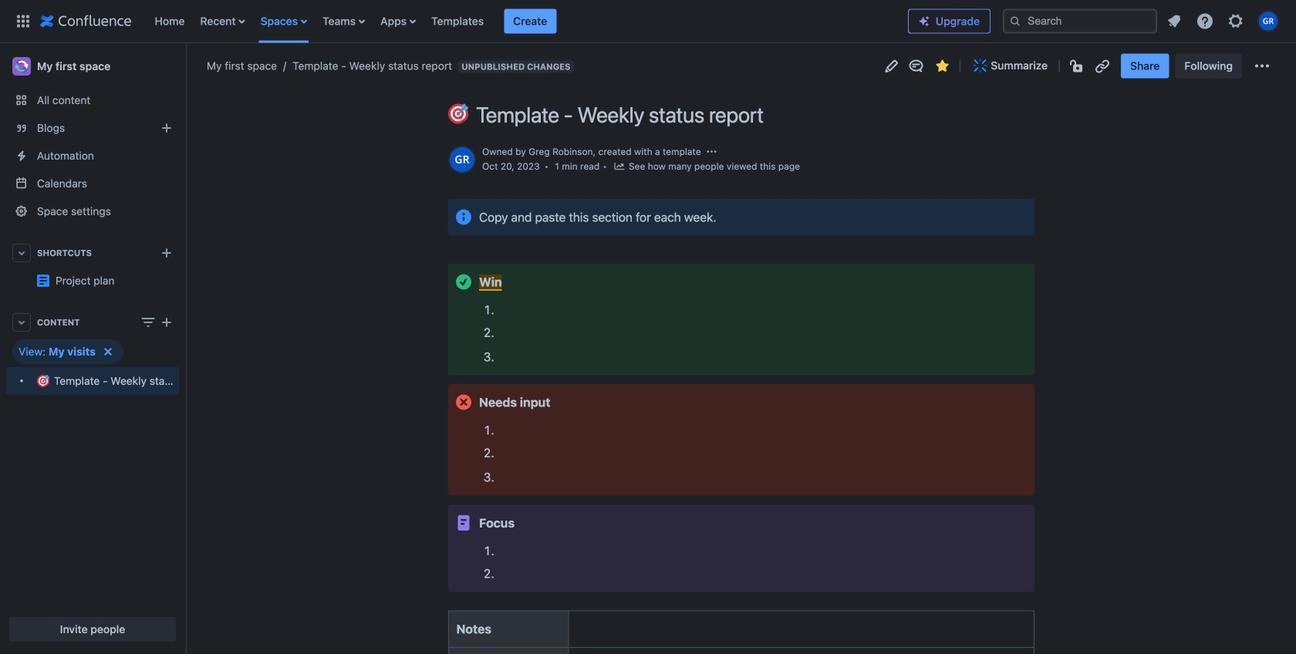 Task type: locate. For each thing, give the bounding box(es) containing it.
0 horizontal spatial :dart: image
[[37, 375, 49, 387]]

:dart: image inside region
[[37, 375, 49, 387]]

list item
[[504, 9, 557, 34]]

unstar image
[[933, 57, 952, 75]]

panel error image
[[455, 393, 473, 412]]

settings icon image
[[1227, 12, 1246, 30]]

notification icon image
[[1165, 12, 1184, 30]]

copy image
[[447, 265, 465, 283]]

0 horizontal spatial :dart: image
[[37, 375, 49, 387]]

None search field
[[1003, 9, 1158, 34]]

region inside space element
[[6, 340, 179, 395]]

list for appswitcher icon
[[147, 0, 908, 43]]

collapse sidebar image
[[168, 51, 202, 82]]

premium image
[[919, 15, 931, 27]]

list
[[147, 0, 908, 43], [1161, 7, 1287, 35]]

no restrictions image
[[1069, 57, 1088, 75]]

help icon image
[[1196, 12, 1215, 30]]

1 horizontal spatial list
[[1161, 7, 1287, 35]]

appswitcher icon image
[[14, 12, 32, 30]]

1 vertical spatial :dart: image
[[37, 375, 49, 387]]

confluence image
[[40, 12, 132, 30], [40, 12, 132, 30]]

panel info image
[[455, 208, 473, 226]]

1 horizontal spatial :dart: image
[[448, 104, 469, 124]]

change view image
[[139, 313, 157, 332]]

0 vertical spatial :dart: image
[[448, 104, 469, 124]]

:dart: image
[[448, 104, 469, 124], [37, 375, 49, 387]]

add shortcut image
[[157, 244, 176, 262]]

edit this page image
[[882, 57, 901, 75]]

clear view image
[[99, 343, 117, 361]]

region
[[6, 340, 179, 395]]

template - project plan image
[[37, 275, 49, 287]]

search image
[[1010, 15, 1022, 27]]

1 horizontal spatial :dart: image
[[448, 104, 469, 124]]

banner
[[0, 0, 1297, 43]]

:dart: image
[[448, 104, 469, 124], [37, 375, 49, 387]]

0 horizontal spatial list
[[147, 0, 908, 43]]



Task type: vqa. For each thing, say whether or not it's contained in the screenshot.
Brand at the left top of page
no



Task type: describe. For each thing, give the bounding box(es) containing it.
1 vertical spatial :dart: image
[[37, 375, 49, 387]]

more actions image
[[1253, 57, 1272, 75]]

panel note image
[[455, 514, 473, 532]]

create a page image
[[157, 313, 176, 332]]

global element
[[9, 0, 908, 43]]

Search field
[[1003, 9, 1158, 34]]

0 vertical spatial :dart: image
[[448, 104, 469, 124]]

list for premium image
[[1161, 7, 1287, 35]]

copy link image
[[1094, 57, 1112, 75]]

space element
[[0, 43, 185, 655]]

manage page ownership image
[[706, 145, 718, 158]]

create a blog image
[[157, 119, 176, 137]]

more information about greg robinson image
[[448, 146, 476, 174]]

panel success image
[[455, 273, 473, 291]]

list item inside global element
[[504, 9, 557, 34]]



